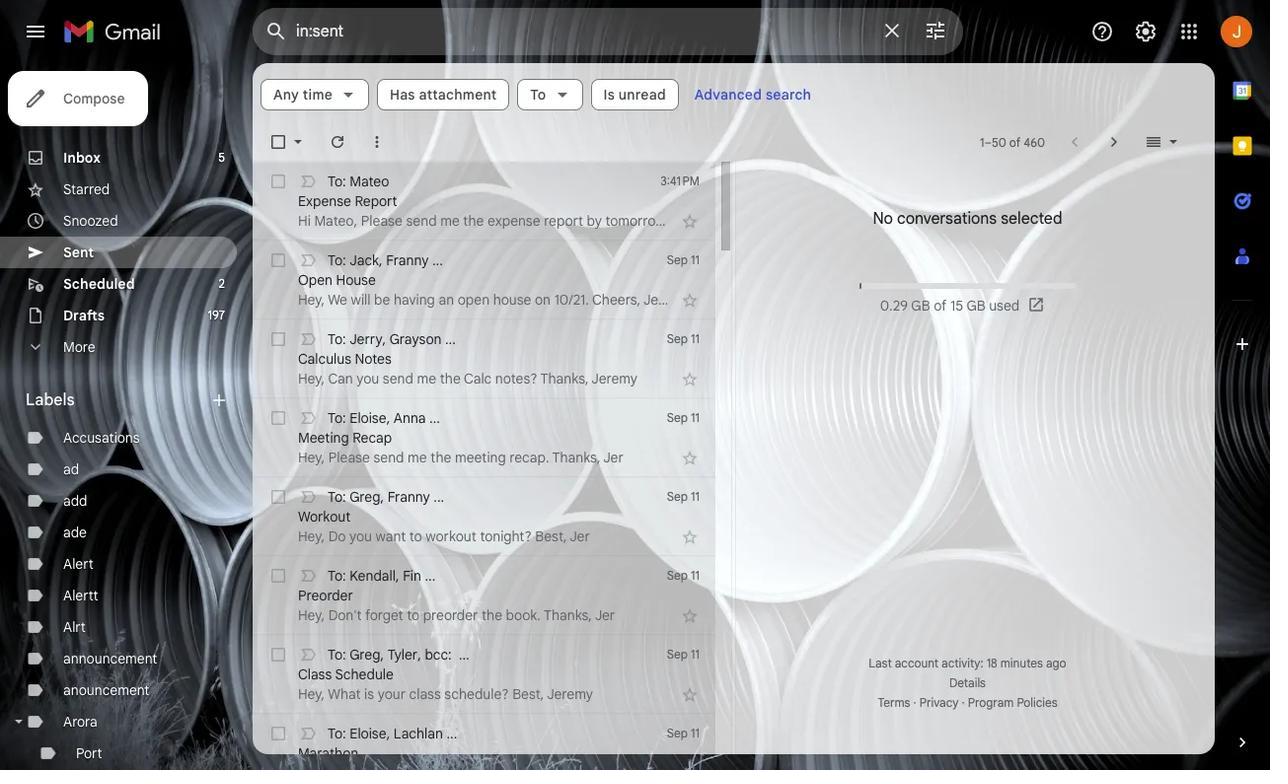Task type: vqa. For each thing, say whether or not it's contained in the screenshot.
8th TO: from the bottom of the NO CONVERSATIONS SELECTED Main Content
yes



Task type: locate. For each thing, give the bounding box(es) containing it.
send down notes
[[383, 370, 413, 388]]

starred link
[[63, 181, 110, 198]]

to: eloise , anna ... meeting recap hey, please send me the meeting recap. thanks, jer
[[298, 410, 623, 467]]

... right :
[[459, 646, 470, 664]]

hey, down workout
[[298, 528, 325, 546]]

5 sep from the top
[[667, 569, 688, 583]]

6 not important switch from the top
[[298, 567, 318, 586]]

thanks,
[[728, 212, 776, 230], [540, 370, 589, 388], [552, 449, 601, 467], [544, 607, 592, 625]]

preorder
[[298, 587, 353, 605]]

you inside 'to: jerry , grayson ... calculus notes hey, can you send me the calc notes? thanks, jeremy'
[[357, 370, 379, 388]]

unread
[[619, 86, 666, 104]]

1 vertical spatial you
[[349, 528, 372, 546]]

to: inside to: greg , franny ... workout hey, do you want to workout tonight? best, jer
[[328, 489, 346, 506]]

not important switch up expense
[[298, 172, 318, 191]]

you
[[357, 370, 379, 388], [349, 528, 372, 546]]

, for preorder
[[396, 568, 399, 585]]

1 vertical spatial jer
[[570, 528, 590, 546]]

is unread button
[[591, 79, 679, 111]]

franny for jack
[[386, 252, 429, 269]]

thanks, inside 'to: jerry , grayson ... calculus notes hey, can you send me the calc notes? thanks, jeremy'
[[540, 370, 589, 388]]

3 to: from the top
[[328, 331, 346, 348]]

no conversations selected main content
[[253, 63, 1215, 771]]

, inside to: greg , franny ... workout hey, do you want to workout tonight? best, jer
[[380, 489, 384, 506]]

the left book.
[[482, 607, 502, 625]]

to: up expense
[[328, 173, 346, 190]]

please down recap on the bottom left
[[328, 449, 370, 467]]

4 sep 11 from the top
[[667, 490, 700, 504]]

6 sep 11 from the top
[[667, 647, 700, 662]]

thanks, right recap.
[[552, 449, 601, 467]]

the inside 'to: jerry , grayson ... calculus notes hey, can you send me the calc notes? thanks, jeremy'
[[440, 370, 461, 388]]

announcement
[[63, 650, 157, 668]]

inbox link
[[63, 149, 101, 167]]

is unread
[[604, 86, 666, 104]]

1 row from the top
[[253, 162, 825, 241]]

2 eloise from the top
[[350, 725, 387, 743]]

, inside to: eloise , anna ... meeting recap hey, please send me the meeting recap. thanks, jer
[[387, 410, 390, 427]]

to: greg , franny ... workout hey, do you want to workout tonight? best, jer
[[298, 489, 590, 546]]

sep
[[667, 253, 688, 267], [667, 332, 688, 346], [667, 411, 688, 425], [667, 490, 688, 504], [667, 569, 688, 583], [667, 647, 688, 662], [667, 726, 688, 741]]

to: inside to: mateo expense report hi mateo, please send me the expense report by tomorrow morning. thanks, jeremy
[[328, 173, 346, 190]]

hey, down open
[[298, 291, 325, 309]]

7 sep 11 from the top
[[667, 726, 700, 741]]

... right fin
[[425, 568, 436, 585]]

1 11 from the top
[[691, 253, 700, 267]]

jeremy left no
[[779, 212, 825, 230]]

2 vertical spatial send
[[373, 449, 404, 467]]

franny
[[386, 252, 429, 269], [388, 489, 430, 506]]

to: for preorder
[[328, 568, 346, 585]]

alertt
[[63, 587, 98, 605]]

1 gb from the left
[[911, 297, 930, 315]]

tonight?
[[480, 528, 532, 546]]

jer for to: greg , franny ... workout hey, do you want to workout tonight? best, jer
[[570, 528, 590, 546]]

7 sep from the top
[[667, 726, 688, 741]]

2 sep from the top
[[667, 332, 688, 346]]

to: inside to: eloise , anna ... meeting recap hey, please send me the meeting recap. thanks, jer
[[328, 410, 346, 427]]

, up notes
[[383, 331, 386, 348]]

sep 11 for hey, don't forget to preorder the book. thanks, jer
[[667, 569, 700, 583]]

gb right 0.29
[[911, 297, 930, 315]]

4 not important switch from the top
[[298, 409, 318, 428]]

1 hey, from the top
[[298, 291, 325, 309]]

of for 50
[[1009, 135, 1021, 150]]

to inside to: greg , franny ... workout hey, do you want to workout tonight? best, jer
[[409, 528, 422, 546]]

row containing to: greg , tyler , bcc : ... class schedule hey, what is your class schedule? best, jeremy
[[253, 636, 716, 715]]

your
[[378, 686, 406, 704]]

... inside 'to: jerry , grayson ... calculus notes hey, can you send me the calc notes? thanks, jeremy'
[[445, 331, 456, 348]]

4 sep from the top
[[667, 490, 688, 504]]

2 row from the top
[[253, 241, 716, 320]]

5 to: from the top
[[328, 489, 346, 506]]

· down details link
[[962, 696, 965, 711]]

7 11 from the top
[[691, 726, 700, 741]]

to: inside to: greg , tyler , bcc : ... class schedule hey, what is your class schedule? best, jeremy
[[328, 646, 346, 664]]

franny up having
[[386, 252, 429, 269]]

1 vertical spatial me
[[417, 370, 436, 388]]

not important switch for to: kendall , fin ... preorder hey, don't forget to preorder the book. thanks, jer
[[298, 567, 318, 586]]

6 11 from the top
[[691, 647, 700, 662]]

4 hey, from the top
[[298, 528, 325, 546]]

drafts
[[63, 307, 105, 325]]

tab list
[[1215, 63, 1270, 700]]

franny for greg
[[388, 489, 430, 506]]

2 greg from the top
[[350, 646, 380, 664]]

send down recap on the bottom left
[[373, 449, 404, 467]]

to: up class
[[328, 646, 346, 664]]

me down grayson on the left of page
[[417, 370, 436, 388]]

calc
[[464, 370, 492, 388]]

thanks, right book.
[[544, 607, 592, 625]]

meeting
[[298, 429, 349, 447]]

sep for hey, don't forget to preorder the book. thanks, jer
[[667, 569, 688, 583]]

1 vertical spatial to
[[407, 607, 420, 625]]

last account activity: 18 minutes ago details terms · privacy · program policies
[[869, 656, 1067, 711]]

to: up marathon
[[328, 725, 346, 743]]

marathon link
[[298, 744, 672, 771]]

hey, down "calculus"
[[298, 370, 325, 388]]

0 vertical spatial best,
[[535, 528, 567, 546]]

refresh image
[[328, 132, 347, 152]]

1 sep from the top
[[667, 253, 688, 267]]

franny up want
[[388, 489, 430, 506]]

0 vertical spatial send
[[406, 212, 437, 230]]

conversations
[[897, 209, 997, 229]]

5 11 from the top
[[691, 569, 700, 583]]

you right do
[[349, 528, 372, 546]]

jeremy down cheers,
[[592, 370, 638, 388]]

jer right book.
[[595, 607, 615, 625]]

1 horizontal spatial of
[[1009, 135, 1021, 150]]

of right 50
[[1009, 135, 1021, 150]]

to right forget
[[407, 607, 420, 625]]

1 vertical spatial eloise
[[350, 725, 387, 743]]

used
[[989, 297, 1020, 315]]

1 vertical spatial of
[[934, 297, 947, 315]]

6 hey, from the top
[[298, 686, 325, 704]]

1 horizontal spatial ·
[[962, 696, 965, 711]]

forget
[[365, 607, 403, 625]]

jer inside to: greg , franny ... workout hey, do you want to workout tonight? best, jer
[[570, 528, 590, 546]]

0 vertical spatial of
[[1009, 135, 1021, 150]]

2 vertical spatial me
[[408, 449, 427, 467]]

the left meeting
[[431, 449, 451, 467]]

to inside to: kendall , fin ... preorder hey, don't forget to preorder the book. thanks, jer
[[407, 607, 420, 625]]

... inside to: kendall , fin ... preorder hey, don't forget to preorder the book. thanks, jer
[[425, 568, 436, 585]]

row containing to: greg , franny ... workout hey, do you want to workout tonight? best, jer
[[253, 478, 716, 557]]

tomorrow
[[605, 212, 666, 230]]

8 row from the top
[[253, 715, 716, 771]]

hey, down class
[[298, 686, 325, 704]]

port
[[76, 745, 102, 763]]

11 for hey, what is your class schedule? best, jeremy
[[691, 647, 700, 662]]

eloise for meeting
[[350, 410, 387, 427]]

7 to: from the top
[[328, 646, 346, 664]]

jer inside to: kendall , fin ... preorder hey, don't forget to preorder the book. thanks, jer
[[595, 607, 615, 625]]

2 vertical spatial jer
[[595, 607, 615, 625]]

, inside to: kendall , fin ... preorder hey, don't forget to preorder the book. thanks, jer
[[396, 568, 399, 585]]

jack
[[350, 252, 379, 269]]

jer right recap.
[[603, 449, 623, 467]]

by
[[587, 212, 602, 230]]

3 row from the top
[[253, 320, 716, 399]]

best, right tonight?
[[535, 528, 567, 546]]

3 sep from the top
[[667, 411, 688, 425]]

7 row from the top
[[253, 636, 716, 715]]

row containing to: eloise , lachlan ... marathon
[[253, 715, 716, 771]]

to right want
[[409, 528, 422, 546]]

1 · from the left
[[913, 696, 917, 711]]

hey, inside to: greg , franny ... workout hey, do you want to workout tonight? best, jer
[[298, 528, 325, 546]]

, inside 'to: jerry , grayson ... calculus notes hey, can you send me the calc notes? thanks, jeremy'
[[383, 331, 386, 348]]

not important switch for to: mateo expense report hi mateo, please send me the expense report by tomorrow morning. thanks, jeremy
[[298, 172, 318, 191]]

, up want
[[380, 489, 384, 506]]

jeremy right cheers,
[[643, 291, 689, 309]]

0 horizontal spatial of
[[934, 297, 947, 315]]

drafts link
[[63, 307, 105, 325]]

0 vertical spatial franny
[[386, 252, 429, 269]]

0 vertical spatial me
[[440, 212, 460, 230]]

labels heading
[[26, 391, 209, 411]]

jerry
[[350, 331, 383, 348]]

2 hey, from the top
[[298, 370, 325, 388]]

... inside to: jack , franny ... open house hey, we will be having an open house on 10/21. cheers, jeremy
[[432, 252, 443, 269]]

, inside to: jack , franny ... open house hey, we will be having an open house on 10/21. cheers, jeremy
[[379, 252, 383, 269]]

1 greg from the top
[[350, 489, 380, 506]]

2 sep 11 from the top
[[667, 332, 700, 346]]

greg inside to: greg , tyler , bcc : ... class schedule hey, what is your class schedule? best, jeremy
[[350, 646, 380, 664]]

2 · from the left
[[962, 696, 965, 711]]

alertt link
[[63, 587, 98, 605]]

0 vertical spatial you
[[357, 370, 379, 388]]

5 not important switch from the top
[[298, 488, 318, 507]]

attachment
[[419, 86, 497, 104]]

greg
[[350, 489, 380, 506], [350, 646, 380, 664]]

clear search image
[[872, 11, 912, 50]]

kendall
[[350, 568, 396, 585]]

3 11 from the top
[[691, 411, 700, 425]]

jeremy
[[779, 212, 825, 230], [643, 291, 689, 309], [592, 370, 638, 388], [547, 686, 593, 704]]

1 vertical spatial please
[[328, 449, 370, 467]]

thanks, right the notes?
[[540, 370, 589, 388]]

, left fin
[[396, 568, 399, 585]]

hey, inside to: eloise , anna ... meeting recap hey, please send me the meeting recap. thanks, jer
[[298, 449, 325, 467]]

2 11 from the top
[[691, 332, 700, 346]]

row
[[253, 162, 825, 241], [253, 241, 716, 320], [253, 320, 716, 399], [253, 399, 716, 478], [253, 478, 716, 557], [253, 557, 716, 636], [253, 636, 716, 715], [253, 715, 716, 771]]

3:41 pm
[[660, 174, 700, 189]]

sep for hey, what is your class schedule? best, jeremy
[[667, 647, 688, 662]]

5 row from the top
[[253, 478, 716, 557]]

not important switch up meeting at left
[[298, 409, 318, 428]]

1 vertical spatial send
[[383, 370, 413, 388]]

4 to: from the top
[[328, 410, 346, 427]]

fin
[[403, 568, 421, 585]]

jer right tonight?
[[570, 528, 590, 546]]

0 vertical spatial eloise
[[350, 410, 387, 427]]

, left anna
[[387, 410, 390, 427]]

... right anna
[[429, 410, 440, 427]]

eloise inside to: eloise , lachlan ... marathon
[[350, 725, 387, 743]]

not important switch
[[298, 172, 318, 191], [298, 251, 318, 270], [298, 330, 318, 349], [298, 409, 318, 428], [298, 488, 318, 507], [298, 567, 318, 586]]

best, inside to: greg , tyler , bcc : ... class schedule hey, what is your class schedule? best, jeremy
[[512, 686, 544, 704]]

1 to: from the top
[[328, 173, 346, 190]]

to: up house
[[328, 252, 346, 269]]

3 hey, from the top
[[298, 449, 325, 467]]

1 vertical spatial franny
[[388, 489, 430, 506]]

4 row from the top
[[253, 399, 716, 478]]

to: jerry , grayson ... calculus notes hey, can you send me the calc notes? thanks, jeremy
[[298, 331, 638, 388]]

gb
[[911, 297, 930, 315], [967, 297, 986, 315]]

eloise down is
[[350, 725, 387, 743]]

6 sep from the top
[[667, 647, 688, 662]]

, for class schedule
[[380, 646, 384, 664]]

0 vertical spatial greg
[[350, 489, 380, 506]]

3 sep 11 from the top
[[667, 411, 700, 425]]

eloise inside to: eloise , anna ... meeting recap hey, please send me the meeting recap. thanks, jer
[[350, 410, 387, 427]]

thanks, right morning.
[[728, 212, 776, 230]]

11 for hey, do you want to workout tonight? best, jer
[[691, 490, 700, 504]]

2 to: from the top
[[328, 252, 346, 269]]

eloise
[[350, 410, 387, 427], [350, 725, 387, 743]]

please down report
[[361, 212, 403, 230]]

not important switch up "calculus"
[[298, 330, 318, 349]]

1 vertical spatial best,
[[512, 686, 544, 704]]

None search field
[[253, 8, 963, 55]]

hey, down preorder
[[298, 607, 325, 625]]

mateo,
[[314, 212, 357, 230]]

to: inside 'to: jerry , grayson ... calculus notes hey, can you send me the calc notes? thanks, jeremy'
[[328, 331, 346, 348]]

to: up workout
[[328, 489, 346, 506]]

franny inside to: greg , franny ... workout hey, do you want to workout tonight? best, jer
[[388, 489, 430, 506]]

1 eloise from the top
[[350, 410, 387, 427]]

not important switch for to: jack , franny ... open house hey, we will be having an open house on 10/21. cheers, jeremy
[[298, 251, 318, 270]]

0 horizontal spatial ·
[[913, 696, 917, 711]]

no
[[873, 209, 893, 229]]

the
[[463, 212, 484, 230], [440, 370, 461, 388], [431, 449, 451, 467], [482, 607, 502, 625]]

class
[[298, 666, 332, 684]]

advanced search
[[695, 86, 812, 104]]

details link
[[950, 676, 986, 691]]

greg up schedule
[[350, 646, 380, 664]]

an
[[439, 291, 454, 309]]

the left expense
[[463, 212, 484, 230]]

jeremy inside to: jack , franny ... open house hey, we will be having an open house on 10/21. cheers, jeremy
[[643, 291, 689, 309]]

thanks, inside to: eloise , anna ... meeting recap hey, please send me the meeting recap. thanks, jer
[[552, 449, 601, 467]]

, for workout
[[380, 489, 384, 506]]

cheers,
[[592, 291, 641, 309]]

best, inside to: greg , franny ... workout hey, do you want to workout tonight? best, jer
[[535, 528, 567, 546]]

to: for open house
[[328, 252, 346, 269]]

hey, inside to: kendall , fin ... preorder hey, don't forget to preorder the book. thanks, jer
[[298, 607, 325, 625]]

to: for class schedule
[[328, 646, 346, 664]]

... inside to: eloise , anna ... meeting recap hey, please send me the meeting recap. thanks, jer
[[429, 410, 440, 427]]

... for to
[[434, 489, 444, 506]]

hey,
[[298, 291, 325, 309], [298, 370, 325, 388], [298, 449, 325, 467], [298, 528, 325, 546], [298, 607, 325, 625], [298, 686, 325, 704]]

2 not important switch from the top
[[298, 251, 318, 270]]

18
[[987, 656, 998, 671]]

... for preorder
[[425, 568, 436, 585]]

inbox
[[63, 149, 101, 167]]

... up workout
[[434, 489, 444, 506]]

me left expense
[[440, 212, 460, 230]]

me down anna
[[408, 449, 427, 467]]

row containing to: jack , franny ... open house hey, we will be having an open house on 10/21. cheers, jeremy
[[253, 241, 716, 320]]

None checkbox
[[268, 645, 288, 665], [268, 724, 288, 744], [268, 645, 288, 665], [268, 724, 288, 744]]

0 vertical spatial jer
[[603, 449, 623, 467]]

to: up "calculus"
[[328, 331, 346, 348]]

jeremy right schedule?
[[547, 686, 593, 704]]

recap
[[353, 429, 392, 447]]

2 gb from the left
[[967, 297, 986, 315]]

, left lachlan
[[387, 725, 390, 743]]

4 11 from the top
[[691, 490, 700, 504]]

8 to: from the top
[[328, 725, 346, 743]]

, left 'tyler'
[[380, 646, 384, 664]]

0 vertical spatial to
[[409, 528, 422, 546]]

please
[[361, 212, 403, 230], [328, 449, 370, 467]]

1 sep 11 from the top
[[667, 253, 700, 267]]

jer
[[603, 449, 623, 467], [570, 528, 590, 546], [595, 607, 615, 625]]

to: up meeting at left
[[328, 410, 346, 427]]

greg up workout
[[350, 489, 380, 506]]

account
[[895, 656, 939, 671]]

greg inside to: greg , franny ... workout hey, do you want to workout tonight? best, jer
[[350, 489, 380, 506]]

the left calc
[[440, 370, 461, 388]]

6 to: from the top
[[328, 568, 346, 585]]

best, right schedule?
[[512, 686, 544, 704]]

thanks, inside to: mateo expense report hi mateo, please send me the expense report by tomorrow morning. thanks, jeremy
[[728, 212, 776, 230]]

me inside to: eloise , anna ... meeting recap hey, please send me the meeting recap. thanks, jer
[[408, 449, 427, 467]]

, up be
[[379, 252, 383, 269]]

thanks, inside to: kendall , fin ... preorder hey, don't forget to preorder the book. thanks, jer
[[544, 607, 592, 625]]

to: up preorder
[[328, 568, 346, 585]]

5 hey, from the top
[[298, 607, 325, 625]]

to: inside to: jack , franny ... open house hey, we will be having an open house on 10/21. cheers, jeremy
[[328, 252, 346, 269]]

,
[[379, 252, 383, 269], [383, 331, 386, 348], [387, 410, 390, 427], [380, 489, 384, 506], [396, 568, 399, 585], [380, 646, 384, 664], [418, 646, 421, 664], [387, 725, 390, 743]]

row containing to: kendall , fin ... preorder hey, don't forget to preorder the book. thanks, jer
[[253, 557, 716, 636]]

mateo
[[350, 173, 389, 190]]

... right lachlan
[[447, 725, 457, 743]]

not important switch up workout
[[298, 488, 318, 507]]

me
[[440, 212, 460, 230], [417, 370, 436, 388], [408, 449, 427, 467]]

ad
[[63, 461, 79, 479]]

0 vertical spatial please
[[361, 212, 403, 230]]

franny inside to: jack , franny ... open house hey, we will be having an open house on 10/21. cheers, jeremy
[[386, 252, 429, 269]]

hi
[[298, 212, 311, 230]]

grayson
[[390, 331, 442, 348]]

to: inside to: kendall , fin ... preorder hey, don't forget to preorder the book. thanks, jer
[[328, 568, 346, 585]]

3 not important switch from the top
[[298, 330, 318, 349]]

not important switch up preorder
[[298, 567, 318, 586]]

hey, inside to: greg , tyler , bcc : ... class schedule hey, what is your class schedule? best, jeremy
[[298, 686, 325, 704]]

sep 11 for hey, please send me the meeting recap. thanks, jer
[[667, 411, 700, 425]]

open
[[298, 271, 333, 289]]

5 sep 11 from the top
[[667, 569, 700, 583]]

... right grayson on the left of page
[[445, 331, 456, 348]]

you down notes
[[357, 370, 379, 388]]

workout
[[298, 508, 351, 526]]

eloise up recap on the bottom left
[[350, 410, 387, 427]]

best,
[[535, 528, 567, 546], [512, 686, 544, 704]]

anna
[[394, 410, 426, 427]]

labels navigation
[[0, 63, 253, 771]]

lachlan
[[394, 725, 443, 743]]

of left 15
[[934, 297, 947, 315]]

settings image
[[1134, 20, 1158, 43]]

gb right 15
[[967, 297, 986, 315]]

having
[[394, 291, 435, 309]]

on
[[535, 291, 551, 309]]

, inside to: eloise , lachlan ... marathon
[[387, 725, 390, 743]]

not important switch up open
[[298, 251, 318, 270]]

toggle split pane mode image
[[1144, 132, 1164, 152]]

to: inside to: eloise , lachlan ... marathon
[[328, 725, 346, 743]]

follow link to manage storage image
[[1028, 296, 1047, 316]]

· right terms link
[[913, 696, 917, 711]]

1 vertical spatial greg
[[350, 646, 380, 664]]

send
[[406, 212, 437, 230], [383, 370, 413, 388], [373, 449, 404, 467]]

report
[[355, 192, 397, 210]]

search mail image
[[259, 14, 294, 49]]

to:
[[328, 173, 346, 190], [328, 252, 346, 269], [328, 331, 346, 348], [328, 410, 346, 427], [328, 489, 346, 506], [328, 568, 346, 585], [328, 646, 346, 664], [328, 725, 346, 743]]

send up having
[[406, 212, 437, 230]]

... inside to: greg , franny ... workout hey, do you want to workout tonight? best, jer
[[434, 489, 444, 506]]

hey, down meeting at left
[[298, 449, 325, 467]]

has
[[390, 86, 415, 104]]

... up an
[[432, 252, 443, 269]]

me inside 'to: jerry , grayson ... calculus notes hey, can you send me the calc notes? thanks, jeremy'
[[417, 370, 436, 388]]

1 horizontal spatial gb
[[967, 297, 986, 315]]

1 not important switch from the top
[[298, 172, 318, 191]]

0 horizontal spatial gb
[[911, 297, 930, 315]]

alert
[[63, 556, 93, 573]]

6 row from the top
[[253, 557, 716, 636]]



Task type: describe. For each thing, give the bounding box(es) containing it.
more button
[[0, 332, 237, 363]]

add link
[[63, 493, 87, 510]]

0.29
[[880, 297, 908, 315]]

tyler
[[388, 646, 418, 664]]

the inside to: eloise , anna ... meeting recap hey, please send me the meeting recap. thanks, jer
[[431, 449, 451, 467]]

jeremy inside 'to: jerry , grayson ... calculus notes hey, can you send me the calc notes? thanks, jeremy'
[[592, 370, 638, 388]]

, for calculus notes
[[383, 331, 386, 348]]

send inside 'to: jerry , grayson ... calculus notes hey, can you send me the calc notes? thanks, jeremy'
[[383, 370, 413, 388]]

... for send
[[445, 331, 456, 348]]

privacy
[[920, 696, 959, 711]]

sep 11 for hey, what is your class schedule? best, jeremy
[[667, 647, 700, 662]]

minutes
[[1001, 656, 1043, 671]]

please inside to: eloise , anna ... meeting recap hey, please send me the meeting recap. thanks, jer
[[328, 449, 370, 467]]

activity:
[[942, 656, 984, 671]]

has attachment button
[[377, 79, 510, 111]]

, for meeting recap
[[387, 410, 390, 427]]

accusations
[[63, 429, 140, 447]]

schedule?
[[444, 686, 509, 704]]

alrt link
[[63, 619, 86, 637]]

to: eloise , lachlan ... marathon
[[298, 725, 457, 763]]

last
[[869, 656, 892, 671]]

send inside to: mateo expense report hi mateo, please send me the expense report by tomorrow morning. thanks, jeremy
[[406, 212, 437, 230]]

book.
[[506, 607, 541, 625]]

50
[[992, 135, 1006, 150]]

11 for hey, please send me the meeting recap. thanks, jer
[[691, 411, 700, 425]]

11 for hey, don't forget to preorder the book. thanks, jer
[[691, 569, 700, 583]]

Search mail text field
[[296, 22, 869, 41]]

1 50 of 460
[[980, 135, 1045, 150]]

5
[[218, 150, 225, 165]]

to: for calculus notes
[[328, 331, 346, 348]]

jer inside to: eloise , anna ... meeting recap hey, please send me the meeting recap. thanks, jer
[[603, 449, 623, 467]]

terms link
[[878, 696, 910, 711]]

search
[[766, 86, 812, 104]]

to: for expense report
[[328, 173, 346, 190]]

class
[[409, 686, 441, 704]]

accusations link
[[63, 429, 140, 447]]

me inside to: mateo expense report hi mateo, please send me the expense report by tomorrow morning. thanks, jeremy
[[440, 212, 460, 230]]

privacy link
[[920, 696, 959, 711]]

notes
[[355, 350, 392, 368]]

support image
[[1091, 20, 1114, 43]]

program policies link
[[968, 696, 1058, 711]]

anouncement
[[63, 682, 149, 700]]

hey, inside to: jack , franny ... open house hey, we will be having an open house on 10/21. cheers, jeremy
[[298, 291, 325, 309]]

do
[[328, 528, 346, 546]]

house
[[493, 291, 531, 309]]

meeting
[[455, 449, 506, 467]]

house
[[336, 271, 376, 289]]

to: jack , franny ... open house hey, we will be having an open house on 10/21. cheers, jeremy
[[298, 252, 689, 309]]

notes?
[[495, 370, 537, 388]]

sep 11 for hey, we will be having an open house on 10/21. cheers, jeremy
[[667, 253, 700, 267]]

sent link
[[63, 244, 94, 262]]

recap.
[[510, 449, 549, 467]]

has attachment
[[390, 86, 497, 104]]

eloise for marathon
[[350, 725, 387, 743]]

alrt
[[63, 619, 86, 637]]

10/21.
[[554, 291, 589, 309]]

please inside to: mateo expense report hi mateo, please send me the expense report by tomorrow morning. thanks, jeremy
[[361, 212, 403, 230]]

greg for tyler
[[350, 646, 380, 664]]

... for me
[[429, 410, 440, 427]]

advanced search options image
[[916, 11, 955, 50]]

not important switch for to: greg , franny ... workout hey, do you want to workout tonight? best, jer
[[298, 488, 318, 507]]

11 for hey, can you send me the calc notes? thanks, jeremy
[[691, 332, 700, 346]]

add
[[63, 493, 87, 510]]

no conversations selected
[[873, 209, 1063, 229]]

snoozed
[[63, 212, 118, 230]]

jeremy inside to: mateo expense report hi mateo, please send me the expense report by tomorrow morning. thanks, jeremy
[[779, 212, 825, 230]]

, for open house
[[379, 252, 383, 269]]

sep for hey, we will be having an open house on 10/21. cheers, jeremy
[[667, 253, 688, 267]]

send inside to: eloise , anna ... meeting recap hey, please send me the meeting recap. thanks, jer
[[373, 449, 404, 467]]

arora
[[63, 714, 98, 731]]

, left "bcc"
[[418, 646, 421, 664]]

460
[[1024, 135, 1045, 150]]

you inside to: greg , franny ... workout hey, do you want to workout tonight? best, jer
[[349, 528, 372, 546]]

will
[[351, 291, 371, 309]]

row containing to: jerry , grayson ... calculus notes hey, can you send me the calc notes? thanks, jeremy
[[253, 320, 716, 399]]

don't
[[328, 607, 362, 625]]

not important switch for to: eloise , anna ... meeting recap hey, please send me the meeting recap. thanks, jer
[[298, 409, 318, 428]]

bcc
[[425, 646, 448, 664]]

expense
[[488, 212, 541, 230]]

ade link
[[63, 524, 87, 542]]

sep for hey, please send me the meeting recap. thanks, jer
[[667, 411, 688, 425]]

jer for to: kendall , fin ... preorder hey, don't forget to preorder the book. thanks, jer
[[595, 607, 615, 625]]

sent
[[63, 244, 94, 262]]

ad link
[[63, 461, 79, 479]]

to: for meeting recap
[[328, 410, 346, 427]]

workout
[[426, 528, 477, 546]]

compose button
[[8, 71, 149, 126]]

jeremy inside to: greg , tyler , bcc : ... class schedule hey, what is your class schedule? best, jeremy
[[547, 686, 593, 704]]

advanced search button
[[687, 77, 819, 113]]

... for be
[[432, 252, 443, 269]]

starred
[[63, 181, 110, 198]]

hey, inside 'to: jerry , grayson ... calculus notes hey, can you send me the calc notes? thanks, jeremy'
[[298, 370, 325, 388]]

we
[[328, 291, 347, 309]]

sep for hey, do you want to workout tonight? best, jer
[[667, 490, 688, 504]]

expense
[[298, 192, 351, 210]]

program
[[968, 696, 1014, 711]]

snoozed link
[[63, 212, 118, 230]]

:
[[448, 646, 452, 664]]

to: mateo expense report hi mateo, please send me the expense report by tomorrow morning. thanks, jeremy
[[298, 173, 825, 230]]

morning.
[[669, 212, 725, 230]]

11 for hey, we will be having an open house on 10/21. cheers, jeremy
[[691, 253, 700, 267]]

of for gb
[[934, 297, 947, 315]]

details
[[950, 676, 986, 691]]

the inside to: kendall , fin ... preorder hey, don't forget to preorder the book. thanks, jer
[[482, 607, 502, 625]]

row containing to: eloise , anna ... meeting recap hey, please send me the meeting recap. thanks, jer
[[253, 399, 716, 478]]

row containing to: mateo expense report hi mateo, please send me the expense report by tomorrow morning. thanks, jeremy
[[253, 162, 825, 241]]

not important switch for to: jerry , grayson ... calculus notes hey, can you send me the calc notes? thanks, jeremy
[[298, 330, 318, 349]]

what
[[328, 686, 361, 704]]

gmail image
[[63, 12, 171, 51]]

... inside to: eloise , lachlan ... marathon
[[447, 725, 457, 743]]

1
[[980, 135, 985, 150]]

anouncement link
[[63, 682, 149, 700]]

... inside to: greg , tyler , bcc : ... class schedule hey, what is your class schedule? best, jeremy
[[459, 646, 470, 664]]

scheduled
[[63, 275, 135, 293]]

is
[[364, 686, 374, 704]]

to: for workout
[[328, 489, 346, 506]]

197
[[208, 308, 225, 323]]

sep for hey, can you send me the calc notes? thanks, jeremy
[[667, 332, 688, 346]]

is
[[604, 86, 615, 104]]

sep 11 for hey, do you want to workout tonight? best, jer
[[667, 490, 700, 504]]

compose
[[63, 90, 125, 108]]

older image
[[1104, 132, 1124, 152]]

policies
[[1017, 696, 1058, 711]]

the inside to: mateo expense report hi mateo, please send me the expense report by tomorrow morning. thanks, jeremy
[[463, 212, 484, 230]]

main menu image
[[24, 20, 47, 43]]

preorder
[[423, 607, 478, 625]]

greg for franny
[[350, 489, 380, 506]]

labels
[[26, 391, 75, 411]]

sep 11 for hey, can you send me the calc notes? thanks, jeremy
[[667, 332, 700, 346]]



